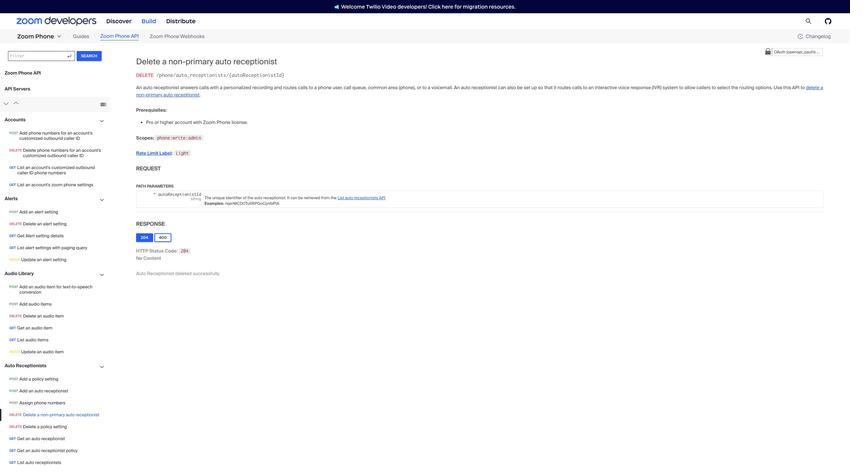 Task type: locate. For each thing, give the bounding box(es) containing it.
3 zoom from the left
[[150, 33, 163, 40]]

phone
[[35, 33, 54, 40], [115, 33, 130, 40], [164, 33, 179, 40]]

0 vertical spatial 204
[[141, 235, 148, 241]]

400 button
[[154, 234, 171, 242]]

guides
[[73, 33, 89, 40]]

phone left webhooks on the left of the page
[[164, 33, 179, 40]]

1 vertical spatial 204
[[181, 249, 189, 254]]

phone left "api"
[[115, 33, 130, 40]]

2 zoom from the left
[[100, 33, 114, 40]]

204
[[141, 235, 148, 241], [181, 249, 189, 254]]

request
[[136, 165, 161, 172]]

history image
[[798, 34, 803, 39]]

twilio
[[366, 3, 381, 10]]

response
[[136, 221, 165, 228]]

2 horizontal spatial zoom
[[150, 33, 163, 40]]

2 phone from the left
[[115, 33, 130, 40]]

code:
[[165, 248, 178, 254]]

down image
[[57, 35, 61, 39]]

github image
[[825, 18, 832, 25], [825, 18, 832, 25]]

1 phone from the left
[[35, 33, 54, 40]]

successfully.
[[193, 271, 220, 277]]

zoom developer logo image
[[17, 17, 96, 26]]

3 phone from the left
[[164, 33, 179, 40]]

status
[[149, 248, 164, 254]]

welcome twilio video developers! click here for migration resources. link
[[328, 3, 522, 10]]

http status code: 204 no content
[[136, 248, 189, 262]]

guides link
[[73, 33, 89, 40]]

204 right the code:
[[181, 249, 189, 254]]

phone for zoom phone webhooks
[[164, 33, 179, 40]]

phone left down icon
[[35, 33, 54, 40]]

0 horizontal spatial phone
[[35, 33, 54, 40]]

1 horizontal spatial phone
[[115, 33, 130, 40]]

video
[[382, 3, 396, 10]]

1 zoom from the left
[[17, 33, 34, 40]]

204 up http
[[141, 235, 148, 241]]

changelog
[[806, 33, 831, 40]]

search image
[[806, 18, 812, 24]]

0 horizontal spatial zoom
[[17, 33, 34, 40]]

migration
[[463, 3, 488, 10]]

changelog link
[[798, 33, 831, 40]]

phone for zoom phone api
[[115, 33, 130, 40]]

1 horizontal spatial 204
[[181, 249, 189, 254]]

auto
[[136, 271, 146, 277]]

0 horizontal spatial 204
[[141, 235, 148, 241]]

2 horizontal spatial phone
[[164, 33, 179, 40]]

zoom phone webhooks link
[[150, 33, 205, 40]]

zoom
[[17, 33, 34, 40], [100, 33, 114, 40], [150, 33, 163, 40]]

400
[[159, 235, 167, 241]]

http
[[136, 248, 148, 254]]

path parameters
[[136, 184, 174, 189]]

webhooks
[[180, 33, 205, 40]]

1 horizontal spatial zoom
[[100, 33, 114, 40]]



Task type: vqa. For each thing, say whether or not it's contained in the screenshot.
auto receptionist deleted successfully.
yes



Task type: describe. For each thing, give the bounding box(es) containing it.
zoom for zoom phone
[[17, 33, 34, 40]]

content
[[143, 256, 161, 262]]

no
[[136, 256, 142, 262]]

history image
[[798, 34, 806, 39]]

zoom phone
[[17, 33, 54, 40]]

notification image
[[335, 5, 341, 9]]

zoom phone webhooks
[[150, 33, 205, 40]]

here
[[442, 3, 453, 10]]

for
[[455, 3, 462, 10]]

phone for zoom phone
[[35, 33, 54, 40]]

zoom for zoom phone api
[[100, 33, 114, 40]]

zoom phone api link
[[100, 33, 139, 40]]

welcome twilio video developers! click here for migration resources.
[[341, 3, 516, 10]]

204 button
[[136, 234, 153, 242]]

204 inside http status code: 204 no content
[[181, 249, 189, 254]]

notification image
[[335, 5, 339, 9]]

zoom for zoom phone webhooks
[[150, 33, 163, 40]]

welcome
[[341, 3, 365, 10]]

receptionist
[[147, 271, 174, 277]]

click
[[428, 3, 441, 10]]

auto receptionist deleted successfully.
[[136, 271, 220, 277]]

parameters
[[147, 184, 174, 189]]

developers!
[[398, 3, 427, 10]]

path
[[136, 184, 146, 189]]

deleted
[[175, 271, 192, 277]]

zoom phone api
[[100, 33, 139, 40]]

api
[[131, 33, 139, 40]]

search image
[[806, 18, 812, 24]]

204 inside button
[[141, 235, 148, 241]]

resources.
[[489, 3, 516, 10]]



